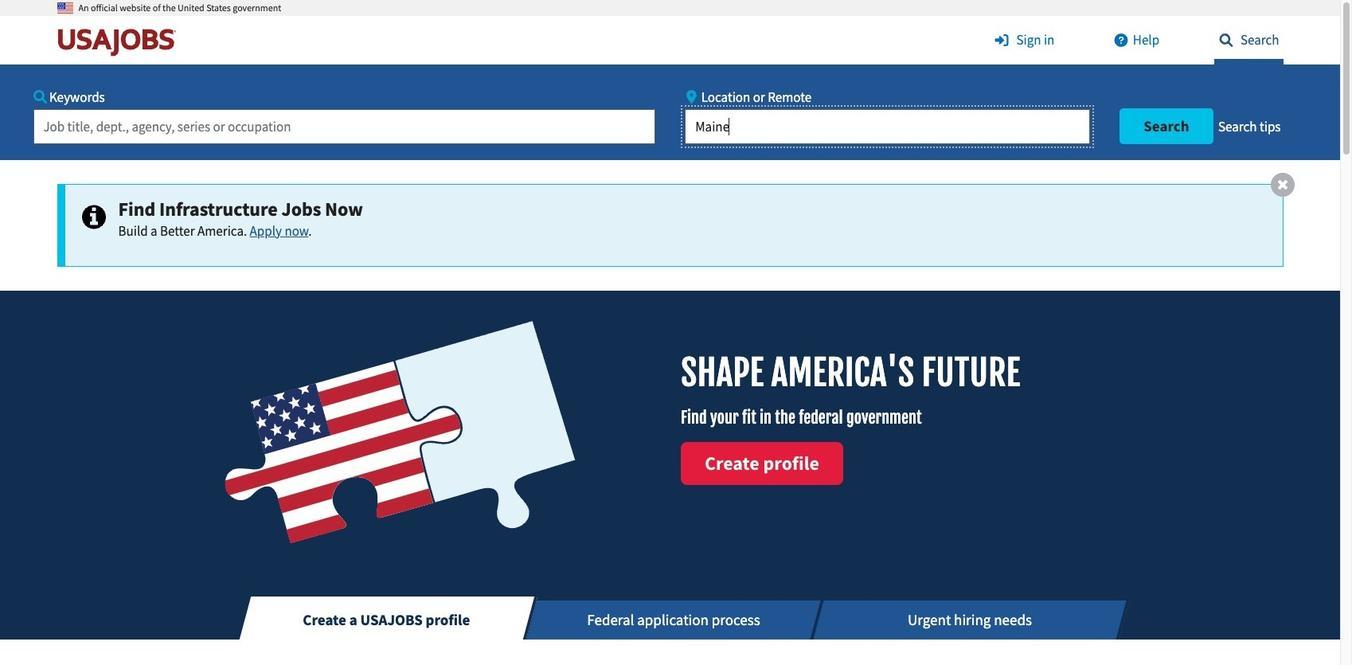 Task type: locate. For each thing, give the bounding box(es) containing it.
job search image
[[1214, 33, 1238, 47]]

puzzle pieces image
[[216, 314, 582, 556]]

main content
[[0, 290, 1340, 665]]

u.s. flag image
[[57, 0, 73, 16]]

City, state, zip, country or type remote text field
[[685, 109, 1090, 144]]

help image
[[1109, 33, 1133, 47]]

usajobs logo image
[[57, 28, 183, 57]]

alert
[[57, 173, 1295, 267]]



Task type: describe. For each thing, give the bounding box(es) containing it.
main navigation element
[[0, 16, 1340, 160]]

Job title, dept., agency, series or occupation text field
[[33, 109, 655, 144]]

header element
[[0, 0, 1340, 160]]



Task type: vqa. For each thing, say whether or not it's contained in the screenshot.
"Hiring path help" image
no



